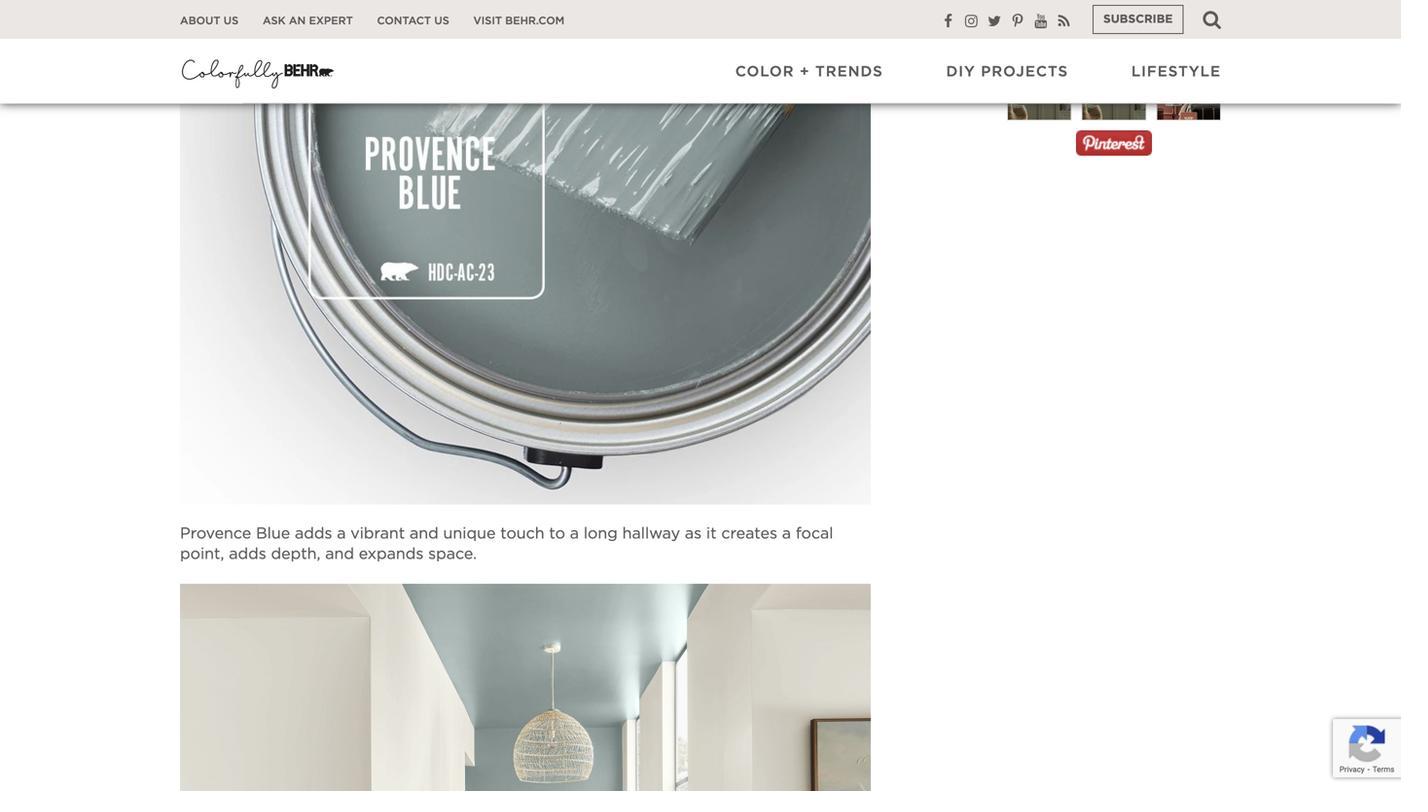 Task type: vqa. For each thing, say whether or not it's contained in the screenshot.
the rightmost adds
yes



Task type: describe. For each thing, give the bounding box(es) containing it.
depth,
[[271, 546, 321, 562]]

us for about us
[[224, 16, 239, 26]]

hallway
[[622, 526, 680, 542]]

lifestyle
[[1132, 65, 1221, 79]]

diy projects link
[[946, 63, 1069, 82]]

color + trends
[[735, 65, 883, 79]]

expert
[[309, 16, 353, 26]]

ask an expert link
[[263, 14, 353, 28]]

2 a from the left
[[570, 526, 579, 542]]

contact us link
[[377, 14, 449, 28]]

creates
[[721, 526, 777, 542]]

long
[[584, 526, 618, 542]]

behr.com
[[505, 16, 565, 26]]

provence
[[180, 526, 251, 542]]

ask
[[263, 16, 286, 26]]

an
[[289, 16, 306, 26]]

1 turn your home into a tranquil retreat with our december color of the month, mountain olive. this rich green captures the essence of nature's beauty, bringing a sense of serenity and coziness to any space. image from the left
[[1007, 42, 1072, 136]]

point,
[[180, 546, 224, 562]]

trends
[[815, 65, 883, 79]]

color + trends link
[[735, 63, 883, 82]]

2 turn your home into a tranquil retreat with our december color of the month, mountain olive. this rich green captures the essence of nature's beauty, bringing a sense of serenity and coziness to any space. image from the left
[[1082, 42, 1147, 136]]

expands
[[359, 546, 424, 562]]

color
[[735, 65, 795, 79]]

search image
[[1203, 10, 1221, 29]]

0 horizontal spatial and
[[325, 546, 354, 562]]

diy projects
[[946, 65, 1069, 79]]

brighten up your apartment with the juicy hues of joyful orange p240-7 and tart orange hdc-md-27. image
[[1082, 0, 1147, 55]]

as
[[685, 526, 702, 542]]

contact
[[377, 16, 431, 26]]

visit
[[473, 16, 502, 26]]

it
[[706, 526, 717, 542]]

a white casual hallway featuring an accent wall and ceiling in a blue-green color called provence blue. image
[[180, 584, 871, 791]]

unique
[[443, 526, 496, 542]]

+
[[800, 65, 810, 79]]

blue
[[256, 526, 290, 542]]



Task type: locate. For each thing, give the bounding box(es) containing it.
subscribe link
[[1093, 5, 1184, 34]]

2 us from the left
[[434, 16, 449, 26]]

here's your sign that it's time for a backyard makeover. get your house up-to-date with behr dynasty® exterior paint in classic neutrals like gratifying gray dc-008 and carbon n520-7. image
[[1156, 0, 1221, 63]]

1 horizontal spatial us
[[434, 16, 449, 26]]

0 horizontal spatial adds
[[229, 546, 266, 562]]

us right about
[[224, 16, 239, 26]]

1 us from the left
[[224, 16, 239, 26]]

2 horizontal spatial a
[[782, 526, 791, 542]]

diy this eclectic lamp with a glass bowl, a vase, and behr spray paint in blazing bonfire. . image
[[1007, 0, 1072, 72]]

1 horizontal spatial and
[[410, 526, 439, 542]]

a
[[337, 526, 346, 542], [570, 526, 579, 542], [782, 526, 791, 542]]

0 horizontal spatial a
[[337, 526, 346, 542]]

0 vertical spatial and
[[410, 526, 439, 542]]

vibrant
[[351, 526, 405, 542]]

to
[[549, 526, 565, 542]]

a left vibrant
[[337, 526, 346, 542]]

space.
[[428, 546, 477, 562]]

colorfully behr image
[[180, 54, 336, 92]]

diy
[[946, 65, 976, 79]]

the top view of an open paint can, featuring a blue green color called provence blue. image
[[180, 0, 871, 505]]

a right to
[[570, 526, 579, 542]]

turn your home into a tranquil retreat with our december color of the month, mountain olive. this rich green captures the essence of nature's beauty, bringing a sense of serenity and coziness to any space. image down the subscribe
[[1082, 42, 1147, 136]]

adds
[[295, 526, 332, 542], [229, 546, 266, 562]]

focal
[[796, 526, 833, 542]]

0 horizontal spatial turn your home into a tranquil retreat with our december color of the month, mountain olive. this rich green captures the essence of nature's beauty, bringing a sense of serenity and coziness to any space. image
[[1007, 42, 1072, 136]]

us for contact us
[[434, 16, 449, 26]]

3 a from the left
[[782, 526, 791, 542]]

1 vertical spatial adds
[[229, 546, 266, 562]]

projects
[[981, 65, 1069, 79]]

us
[[224, 16, 239, 26], [434, 16, 449, 26]]

visit behr.com
[[473, 16, 565, 26]]

0 vertical spatial adds
[[295, 526, 332, 542]]

1 a from the left
[[337, 526, 346, 542]]

turn your home into a tranquil retreat with our december color of the month, mountain olive. this rich green captures the essence of nature's beauty, bringing a sense of serenity and coziness to any space. image right diy
[[1007, 42, 1072, 136]]

visit behr.com link
[[473, 14, 565, 28]]

about us
[[180, 16, 239, 26]]

try behr's kalahari sunset mq1-25, a desert orange that infuses your space with warmth. image
[[1156, 42, 1221, 136]]

1 horizontal spatial adds
[[295, 526, 332, 542]]

turn your home into a tranquil retreat with our december color of the month, mountain olive. this rich green captures the essence of nature's beauty, bringing a sense of serenity and coziness to any space. image
[[1007, 42, 1072, 136], [1082, 42, 1147, 136]]

adds down blue
[[229, 546, 266, 562]]

1 horizontal spatial a
[[570, 526, 579, 542]]

provence blue adds a vibrant and unique touch to a long hallway as it creates a focal point, adds depth, and expands space.
[[180, 526, 833, 562]]

a left focal
[[782, 526, 791, 542]]

1 horizontal spatial turn your home into a tranquil retreat with our december color of the month, mountain olive. this rich green captures the essence of nature's beauty, bringing a sense of serenity and coziness to any space. image
[[1082, 42, 1147, 136]]

lifestyle link
[[1132, 63, 1221, 82]]

1 vertical spatial and
[[325, 546, 354, 562]]

about
[[180, 16, 220, 26]]

and
[[410, 526, 439, 542], [325, 546, 354, 562]]

follow me on pinterest image
[[1076, 131, 1152, 156]]

about us link
[[180, 14, 239, 28]]

contact us
[[377, 16, 449, 26]]

0 horizontal spatial us
[[224, 16, 239, 26]]

touch
[[500, 526, 545, 542]]

subscribe
[[1104, 14, 1173, 25]]

adds up the depth,
[[295, 526, 332, 542]]

us right contact
[[434, 16, 449, 26]]

ask an expert
[[263, 16, 353, 26]]

and up space.
[[410, 526, 439, 542]]

and down vibrant
[[325, 546, 354, 562]]



